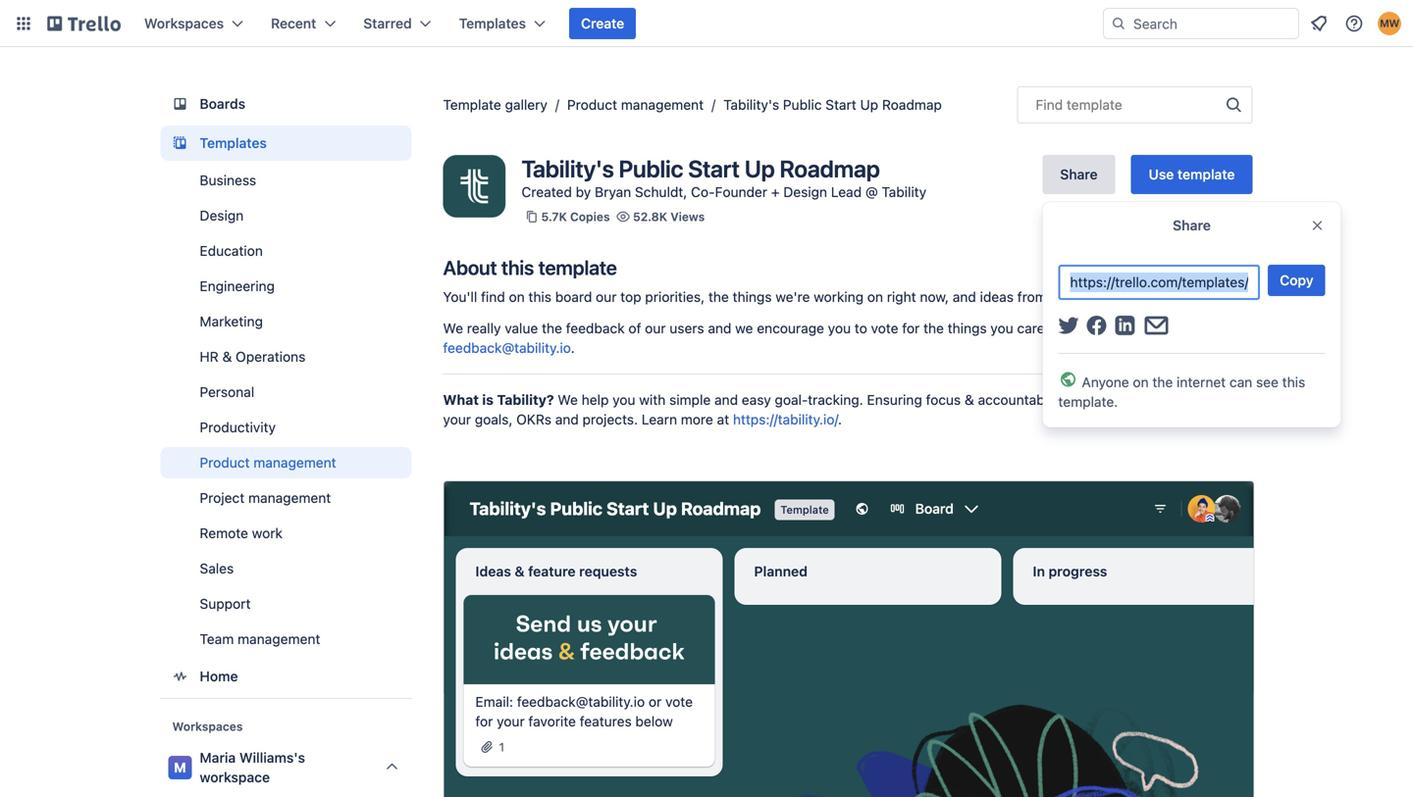 Task type: locate. For each thing, give the bounding box(es) containing it.
workspaces button
[[132, 8, 255, 39]]

things up 'we'
[[733, 289, 772, 305]]

template inside use template button
[[1178, 166, 1235, 183]]

1 horizontal spatial roadmap
[[882, 97, 942, 113]]

templates button
[[447, 8, 557, 39]]

on right stay
[[1170, 392, 1186, 408]]

co-
[[691, 184, 715, 200]]

1 horizontal spatial our
[[645, 320, 666, 337]]

0 horizontal spatial roadmap
[[780, 155, 880, 183]]

created
[[522, 184, 572, 200]]

create button
[[569, 8, 636, 39]]

public for tability's public start up roadmap
[[783, 97, 822, 113]]

management down support link
[[238, 632, 320, 648]]

1 horizontal spatial product management link
[[567, 97, 704, 113]]

0 horizontal spatial templates
[[200, 135, 267, 151]]

roadmap for tability's public start up roadmap created by bryan schuldt, co-founder + design lead @ tability
[[780, 155, 880, 183]]

roadmap up "tability"
[[882, 97, 942, 113]]

management up remote work link
[[248, 490, 331, 506]]

of inside we help you with simple and easy goal-tracking. ensuring focus & accountability for teams. stay on top of your goals, okrs and projects. learn more at
[[1214, 392, 1227, 408]]

product management down create button
[[567, 97, 704, 113]]

workspaces up board icon
[[144, 15, 224, 31]]

0 horizontal spatial share
[[1060, 166, 1098, 183]]

1 horizontal spatial share
[[1173, 217, 1211, 234]]

design
[[783, 184, 827, 200], [200, 208, 244, 224]]

copies
[[570, 210, 610, 224]]

1 vertical spatial design
[[200, 208, 244, 224]]

personal link
[[160, 377, 412, 408]]

the up stay
[[1153, 374, 1173, 391]]

1 horizontal spatial tability's
[[724, 97, 779, 113]]

up for tability's public start up roadmap created by bryan schuldt, co-founder + design lead @ tability
[[745, 155, 775, 183]]

0 vertical spatial roadmap
[[882, 97, 942, 113]]

product management link up 'project management' 'link'
[[160, 448, 412, 479]]

boards link
[[160, 86, 412, 122]]

templates link
[[160, 126, 412, 161]]

0 horizontal spatial product management link
[[160, 448, 412, 479]]

management inside 'link'
[[248, 490, 331, 506]]

1 vertical spatial share
[[1173, 217, 1211, 234]]

this right see
[[1282, 374, 1306, 391]]

maria williams's workspace
[[200, 750, 305, 786]]

0 vertical spatial design
[[783, 184, 827, 200]]

tability's up tability's public start up roadmap created by bryan schuldt, co-founder + design lead @ tability
[[724, 97, 779, 113]]

0 horizontal spatial product
[[200, 455, 250, 471]]

we
[[443, 320, 463, 337], [558, 392, 578, 408]]

team management link
[[160, 624, 412, 656]]

you left to
[[828, 320, 851, 337]]

top
[[621, 289, 641, 305], [1189, 392, 1210, 408]]

0 vertical spatial share
[[1060, 166, 1098, 183]]

really
[[467, 320, 501, 337]]

0 vertical spatial up
[[860, 97, 879, 113]]

0 vertical spatial things
[[733, 289, 772, 305]]

we for help
[[558, 392, 578, 408]]

1 vertical spatial &
[[965, 392, 974, 408]]

1 vertical spatial start
[[688, 155, 740, 183]]

0 horizontal spatial your
[[443, 412, 471, 428]]

ideas inside we really value the feedback of our users and we encourage you to vote for the things you care about and send your ideas at feedback@tability.io .
[[1182, 320, 1216, 337]]

template right use
[[1178, 166, 1235, 183]]

and
[[953, 289, 976, 305], [708, 320, 732, 337], [1089, 320, 1112, 337], [715, 392, 738, 408], [555, 412, 579, 428]]

design inside tability's public start up roadmap created by bryan schuldt, co-founder + design lead @ tability
[[783, 184, 827, 200]]

product management
[[567, 97, 704, 113], [200, 455, 336, 471]]

and right now, in the right top of the page
[[953, 289, 976, 305]]

template right find
[[1067, 97, 1122, 113]]

share down "find template"
[[1060, 166, 1098, 183]]

williams's
[[239, 750, 305, 766]]

this up find
[[501, 256, 534, 279]]

things
[[733, 289, 772, 305], [948, 320, 987, 337]]

work
[[252, 526, 283, 542]]

ideas left from
[[980, 289, 1014, 305]]

recent
[[271, 15, 316, 31]]

template inside find template field
[[1067, 97, 1122, 113]]

up up the +
[[745, 155, 775, 183]]

2 vertical spatial template
[[538, 256, 617, 279]]

our right board
[[596, 289, 617, 305]]

home link
[[160, 660, 412, 695]]

now,
[[920, 289, 949, 305]]

public inside tability's public start up roadmap created by bryan schuldt, co-founder + design lead @ tability
[[619, 155, 683, 183]]

your right send
[[1151, 320, 1179, 337]]

1 vertical spatial your
[[443, 412, 471, 428]]

& right focus
[[965, 392, 974, 408]]

product
[[567, 97, 617, 113], [200, 455, 250, 471]]

engineering
[[200, 278, 275, 294]]

tability's inside tability's public start up roadmap created by bryan schuldt, co-founder + design lead @ tability
[[522, 155, 614, 183]]

we inside we help you with simple and easy goal-tracking. ensuring focus & accountability for teams. stay on top of your goals, okrs and projects. learn more at
[[558, 392, 578, 408]]

we left help in the left of the page
[[558, 392, 578, 408]]

templates up business
[[200, 135, 267, 151]]

design right the +
[[783, 184, 827, 200]]

product right gallery at the left top of the page
[[567, 97, 617, 113]]

0 vertical spatial of
[[629, 320, 641, 337]]

search image
[[1111, 16, 1127, 31]]

0 horizontal spatial of
[[629, 320, 641, 337]]

0 vertical spatial start
[[826, 97, 857, 113]]

0 vertical spatial product
[[567, 97, 617, 113]]

& right hr
[[222, 349, 232, 365]]

0 vertical spatial your
[[1151, 320, 1179, 337]]

2 vertical spatial this
[[1282, 374, 1306, 391]]

up inside tability's public start up roadmap created by bryan schuldt, co-founder + design lead @ tability
[[745, 155, 775, 183]]

starred
[[363, 15, 412, 31]]

easy
[[742, 392, 771, 408]]

tability's
[[724, 97, 779, 113], [522, 155, 614, 183]]

you
[[828, 320, 851, 337], [991, 320, 1014, 337], [613, 392, 635, 408]]

of
[[629, 320, 641, 337], [1214, 392, 1227, 408]]

0 vertical spatial templates
[[459, 15, 526, 31]]

roadmap for tability's public start up roadmap
[[882, 97, 942, 113]]

productivity
[[200, 420, 276, 436]]

tability's up by at the left top of the page
[[522, 155, 614, 183]]

product management link down create button
[[567, 97, 704, 113]]

at
[[1220, 320, 1232, 337], [717, 412, 729, 428]]

top down internet
[[1189, 392, 1210, 408]]

business link
[[160, 165, 412, 196]]

1 vertical spatial template
[[1178, 166, 1235, 183]]

1 vertical spatial things
[[948, 320, 987, 337]]

0 vertical spatial template
[[1067, 97, 1122, 113]]

1 horizontal spatial we
[[558, 392, 578, 408]]

templates up template gallery
[[459, 15, 526, 31]]

0 notifications image
[[1307, 12, 1331, 35]]

1 vertical spatial top
[[1189, 392, 1210, 408]]

product management inside product management link
[[200, 455, 336, 471]]

1 horizontal spatial things
[[948, 320, 987, 337]]

start
[[826, 97, 857, 113], [688, 155, 740, 183]]

0 horizontal spatial top
[[621, 289, 641, 305]]

0 horizontal spatial up
[[745, 155, 775, 183]]

1 horizontal spatial public
[[783, 97, 822, 113]]

0 vertical spatial public
[[783, 97, 822, 113]]

you inside we help you with simple and easy goal-tracking. ensuring focus & accountability for teams. stay on top of your goals, okrs and projects. learn more at
[[613, 392, 635, 408]]

management for team management link
[[238, 632, 320, 648]]

workspaces up maria
[[172, 720, 243, 734]]

working
[[814, 289, 864, 305]]

the down now, in the right top of the page
[[924, 320, 944, 337]]

0 vertical spatial .
[[571, 340, 575, 356]]

m
[[174, 760, 186, 776]]

tability's public start up roadmap
[[724, 97, 942, 113]]

1 horizontal spatial for
[[1071, 392, 1088, 408]]

copy
[[1280, 272, 1314, 289]]

& inside we help you with simple and easy goal-tracking. ensuring focus & accountability for teams. stay on top of your goals, okrs and projects. learn more at
[[965, 392, 974, 408]]

marketing
[[200, 314, 263, 330]]

0 horizontal spatial &
[[222, 349, 232, 365]]

1 vertical spatial at
[[717, 412, 729, 428]]

remote work link
[[160, 518, 412, 550]]

1 horizontal spatial start
[[826, 97, 857, 113]]

use
[[1149, 166, 1174, 183]]

1 horizontal spatial up
[[860, 97, 879, 113]]

the right value
[[542, 320, 562, 337]]

for right vote
[[902, 320, 920, 337]]

template
[[1067, 97, 1122, 113], [1178, 166, 1235, 183], [538, 256, 617, 279]]

share on twitter image
[[1058, 317, 1079, 334]]

1 vertical spatial .
[[838, 412, 842, 428]]

1 horizontal spatial templates
[[459, 15, 526, 31]]

0 vertical spatial top
[[621, 289, 641, 305]]

share down use template button
[[1173, 217, 1211, 234]]

you up projects.
[[613, 392, 635, 408]]

template board image
[[168, 132, 192, 155]]

0 horizontal spatial product management
[[200, 455, 336, 471]]

start inside tability's public start up roadmap created by bryan schuldt, co-founder + design lead @ tability
[[688, 155, 740, 183]]

0 vertical spatial product management
[[567, 97, 704, 113]]

1 vertical spatial product management link
[[160, 448, 412, 479]]

https://tability.io/ .
[[733, 412, 842, 428]]

we're
[[776, 289, 810, 305]]

1 horizontal spatial of
[[1214, 392, 1227, 408]]

1 horizontal spatial template
[[1067, 97, 1122, 113]]

0 vertical spatial at
[[1220, 320, 1232, 337]]

productivity link
[[160, 412, 412, 444]]

right
[[887, 289, 916, 305]]

0 horizontal spatial public
[[619, 155, 683, 183]]

hr & operations link
[[160, 342, 412, 373]]

1 vertical spatial ideas
[[1182, 320, 1216, 337]]

template up board
[[538, 256, 617, 279]]

0 vertical spatial our
[[596, 289, 617, 305]]

up for tability's public start up roadmap
[[860, 97, 879, 113]]

on up stay
[[1133, 374, 1149, 391]]

find
[[1036, 97, 1063, 113]]

the right from
[[1051, 289, 1071, 305]]

this down about this template
[[528, 289, 552, 305]]

1 horizontal spatial ideas
[[1182, 320, 1216, 337]]

workspaces
[[144, 15, 224, 31], [172, 720, 243, 734]]

1 horizontal spatial design
[[783, 184, 827, 200]]

top left priorities,
[[621, 289, 641, 305]]

start up lead
[[826, 97, 857, 113]]

1 vertical spatial product management
[[200, 455, 336, 471]]

use template
[[1149, 166, 1235, 183]]

up up @
[[860, 97, 879, 113]]

board
[[555, 289, 592, 305]]

the inside anyone on the internet can see this template.
[[1153, 374, 1173, 391]]

1 vertical spatial our
[[645, 320, 666, 337]]

things down now, in the right top of the page
[[948, 320, 987, 337]]

0 horizontal spatial we
[[443, 320, 463, 337]]

design down business
[[200, 208, 244, 224]]

0 horizontal spatial .
[[571, 340, 575, 356]]

0 vertical spatial ideas
[[980, 289, 1014, 305]]

we inside we really value the feedback of our users and we encourage you to vote for the things you care about and send your ideas at feedback@tability.io .
[[443, 320, 463, 337]]

product management up the project management at the left bottom
[[200, 455, 336, 471]]

with
[[639, 392, 666, 408]]

template
[[443, 97, 501, 113]]

1 vertical spatial up
[[745, 155, 775, 183]]

0 horizontal spatial start
[[688, 155, 740, 183]]

of down internet
[[1214, 392, 1227, 408]]

create
[[581, 15, 624, 31]]

primary element
[[0, 0, 1413, 47]]

management for 'project management' 'link'
[[248, 490, 331, 506]]

for down anyone
[[1071, 392, 1088, 408]]

0 horizontal spatial design
[[200, 208, 244, 224]]

start up co-
[[688, 155, 740, 183]]

1 vertical spatial public
[[619, 155, 683, 183]]

our inside we really value the feedback of our users and we encourage you to vote for the things you care about and send your ideas at feedback@tability.io .
[[645, 320, 666, 337]]

at right more
[[717, 412, 729, 428]]

and left 'we'
[[708, 320, 732, 337]]

Search field
[[1127, 9, 1298, 38]]

tability
[[882, 184, 927, 200]]

None field
[[1058, 265, 1260, 300]]

our left users on the top of the page
[[645, 320, 666, 337]]

0 vertical spatial tability's
[[724, 97, 779, 113]]

1 horizontal spatial at
[[1220, 320, 1232, 337]]

1 horizontal spatial your
[[1151, 320, 1179, 337]]

up
[[860, 97, 879, 113], [745, 155, 775, 183]]

1 vertical spatial we
[[558, 392, 578, 408]]

engineering link
[[160, 271, 412, 302]]

1 vertical spatial for
[[1071, 392, 1088, 408]]

management down productivity link
[[254, 455, 336, 471]]

management for the bottom product management link
[[254, 455, 336, 471]]

we left the "really"
[[443, 320, 463, 337]]

management
[[621, 97, 704, 113], [254, 455, 336, 471], [248, 490, 331, 506], [238, 632, 320, 648]]

about this template
[[443, 256, 617, 279]]

. down tracking.
[[838, 412, 842, 428]]

52.8k views
[[633, 210, 705, 224]]

on left right
[[867, 289, 883, 305]]

tability's for tability's public start up roadmap created by bryan schuldt, co-founder + design lead @ tability
[[522, 155, 614, 183]]

1 horizontal spatial &
[[965, 392, 974, 408]]

is
[[482, 392, 494, 408]]

0 vertical spatial for
[[902, 320, 920, 337]]

product up project
[[200, 455, 250, 471]]

. inside we really value the feedback of our users and we encourage you to vote for the things you care about and send your ideas at feedback@tability.io .
[[571, 340, 575, 356]]

roadmap inside tability's public start up roadmap created by bryan schuldt, co-founder + design lead @ tability
[[780, 155, 880, 183]]

0 horizontal spatial you
[[613, 392, 635, 408]]

ensuring
[[867, 392, 922, 408]]

share inside 'share' button
[[1060, 166, 1098, 183]]

0 horizontal spatial tability's
[[522, 155, 614, 183]]

ideas right email image
[[1182, 320, 1216, 337]]

1 horizontal spatial product management
[[567, 97, 704, 113]]

your down what
[[443, 412, 471, 428]]

1 vertical spatial of
[[1214, 392, 1227, 408]]

maria
[[200, 750, 236, 766]]

0 horizontal spatial for
[[902, 320, 920, 337]]

2 horizontal spatial template
[[1178, 166, 1235, 183]]

close popover image
[[1310, 218, 1325, 234]]

1 vertical spatial roadmap
[[780, 155, 880, 183]]

encourage
[[757, 320, 824, 337]]

product management link
[[567, 97, 704, 113], [160, 448, 412, 479]]

lead
[[831, 184, 862, 200]]

we really value the feedback of our users and we encourage you to vote for the things you care about and send your ideas at feedback@tability.io .
[[443, 320, 1232, 356]]

roadmap up lead
[[780, 155, 880, 183]]

your
[[1151, 320, 1179, 337], [443, 412, 471, 428]]

of right feedback at the left top of the page
[[629, 320, 641, 337]]

you left care
[[991, 320, 1014, 337]]

. down feedback at the left top of the page
[[571, 340, 575, 356]]

0 vertical spatial we
[[443, 320, 463, 337]]

at up can on the top of page
[[1220, 320, 1232, 337]]

0 vertical spatial workspaces
[[144, 15, 224, 31]]

1 horizontal spatial top
[[1189, 392, 1210, 408]]



Task type: describe. For each thing, give the bounding box(es) containing it.
we for really
[[443, 320, 463, 337]]

schuldt,
[[635, 184, 687, 200]]

sales
[[200, 561, 234, 577]]

maria williams (mariawilliams94) image
[[1378, 12, 1401, 35]]

0 horizontal spatial ideas
[[980, 289, 1014, 305]]

learn
[[642, 412, 677, 428]]

of inside we really value the feedback of our users and we encourage you to vote for the things you care about and send your ideas at feedback@tability.io .
[[629, 320, 641, 337]]

open information menu image
[[1345, 14, 1364, 33]]

share on facebook image
[[1086, 316, 1107, 336]]

and left share on linkedin icon
[[1089, 320, 1112, 337]]

find
[[481, 289, 505, 305]]

feedback@tability.io
[[443, 340, 571, 356]]

1 horizontal spatial .
[[838, 412, 842, 428]]

internet
[[1177, 374, 1226, 391]]

sales link
[[160, 554, 412, 585]]

users
[[670, 320, 704, 337]]

email image
[[1145, 316, 1168, 336]]

and right okrs
[[555, 412, 579, 428]]

0 horizontal spatial our
[[596, 289, 617, 305]]

5.7k copies
[[541, 210, 610, 224]]

project management link
[[160, 483, 412, 514]]

send
[[1116, 320, 1147, 337]]

to
[[855, 320, 867, 337]]

boards
[[200, 96, 245, 112]]

1 vertical spatial product
[[200, 455, 250, 471]]

@
[[866, 184, 878, 200]]

business
[[200, 172, 256, 188]]

the right priorities,
[[709, 289, 729, 305]]

we help you with simple and easy goal-tracking. ensuring focus & accountability for teams. stay on top of your goals, okrs and projects. learn more at
[[443, 392, 1227, 428]]

stay
[[1138, 392, 1166, 408]]

back to home image
[[47, 8, 121, 39]]

projects.
[[583, 412, 638, 428]]

home
[[200, 669, 238, 685]]

for inside we really value the feedback of our users and we encourage you to vote for the things you care about and send your ideas at feedback@tability.io .
[[902, 320, 920, 337]]

0 vertical spatial product management link
[[567, 97, 704, 113]]

what
[[443, 392, 479, 408]]

focus
[[926, 392, 961, 408]]

board image
[[168, 92, 192, 116]]

your inside we help you with simple and easy goal-tracking. ensuring focus & accountability for teams. stay on top of your goals, okrs and projects. learn more at
[[443, 412, 471, 428]]

okrs
[[516, 412, 552, 428]]

design link
[[160, 200, 412, 232]]

by
[[576, 184, 591, 200]]

0 horizontal spatial template
[[538, 256, 617, 279]]

and left easy on the right of the page
[[715, 392, 738, 408]]

use template button
[[1131, 155, 1253, 194]]

what is tability?
[[443, 392, 554, 408]]

0 horizontal spatial things
[[733, 289, 772, 305]]

things inside we really value the feedback of our users and we encourage you to vote for the things you care about and send your ideas at feedback@tability.io .
[[948, 320, 987, 337]]

0 vertical spatial this
[[501, 256, 534, 279]]

public for tability's public start up roadmap created by bryan schuldt, co-founder + design lead @ tability
[[619, 155, 683, 183]]

more
[[681, 412, 713, 428]]

feedback@tability.io link
[[443, 340, 571, 356]]

feedback
[[566, 320, 625, 337]]

template gallery link
[[443, 97, 547, 113]]

workspace
[[200, 770, 270, 786]]

top inside we help you with simple and easy goal-tracking. ensuring focus & accountability for teams. stay on top of your goals, okrs and projects. learn more at
[[1189, 392, 1210, 408]]

share button
[[1043, 155, 1116, 194]]

https://tability.io/ link
[[733, 412, 838, 428]]

on inside we help you with simple and easy goal-tracking. ensuring focus & accountability for teams. stay on top of your goals, okrs and projects. learn more at
[[1170, 392, 1186, 408]]

about
[[443, 256, 497, 279]]

priorities,
[[645, 289, 705, 305]]

share on linkedin image
[[1115, 316, 1135, 336]]

help
[[582, 392, 609, 408]]

home image
[[168, 665, 192, 689]]

care
[[1017, 320, 1045, 337]]

bryan schuldt, co-founder + design lead @ tability image
[[443, 155, 506, 218]]

template gallery
[[443, 97, 547, 113]]

tability?
[[497, 392, 554, 408]]

template for use template
[[1178, 166, 1235, 183]]

start for tability's public start up roadmap
[[826, 97, 857, 113]]

goals,
[[475, 412, 513, 428]]

value
[[505, 320, 538, 337]]

find template
[[1036, 97, 1122, 113]]

remote work
[[200, 526, 283, 542]]

at inside we help you with simple and easy goal-tracking. ensuring focus & accountability for teams. stay on top of your goals, okrs and projects. learn more at
[[717, 412, 729, 428]]

anyone
[[1082, 374, 1129, 391]]

operations
[[236, 349, 306, 365]]

tracking.
[[808, 392, 863, 408]]

team
[[200, 632, 234, 648]]

gallery
[[505, 97, 547, 113]]

management up schuldt, on the top of the page
[[621, 97, 704, 113]]

workspaces inside workspaces popup button
[[144, 15, 224, 31]]

vote
[[871, 320, 899, 337]]

at inside we really value the feedback of our users and we encourage you to vote for the things you care about and send your ideas at feedback@tability.io .
[[1220, 320, 1232, 337]]

you'll find on this board our top priorities, the things we're working on right now, and ideas from the community.
[[443, 289, 1148, 305]]

on right find
[[509, 289, 525, 305]]

this inside anyone on the internet can see this template.
[[1282, 374, 1306, 391]]

1 horizontal spatial product
[[567, 97, 617, 113]]

2 horizontal spatial you
[[991, 320, 1014, 337]]

can
[[1230, 374, 1253, 391]]

starred button
[[352, 8, 443, 39]]

support link
[[160, 589, 412, 620]]

you'll
[[443, 289, 477, 305]]

about
[[1049, 320, 1085, 337]]

for inside we help you with simple and easy goal-tracking. ensuring focus & accountability for teams. stay on top of your goals, okrs and projects. learn more at
[[1071, 392, 1088, 408]]

tability's for tability's public start up roadmap
[[724, 97, 779, 113]]

recent button
[[259, 8, 348, 39]]

52.8k
[[633, 210, 667, 224]]

accountability
[[978, 392, 1067, 408]]

1 horizontal spatial you
[[828, 320, 851, 337]]

your inside we really value the feedback of our users and we encourage you to vote for the things you care about and send your ideas at feedback@tability.io .
[[1151, 320, 1179, 337]]

anyone on the internet can see this template.
[[1058, 374, 1306, 410]]

1 vertical spatial workspaces
[[172, 720, 243, 734]]

https://tability.io/
[[733, 412, 838, 428]]

0 vertical spatial &
[[222, 349, 232, 365]]

1 vertical spatial this
[[528, 289, 552, 305]]

Find template field
[[1017, 86, 1253, 124]]

remote
[[200, 526, 248, 542]]

marketing link
[[160, 306, 412, 338]]

team management
[[200, 632, 320, 648]]

on inside anyone on the internet can see this template.
[[1133, 374, 1149, 391]]

education
[[200, 243, 263, 259]]

teams.
[[1092, 392, 1135, 408]]

start for tability's public start up roadmap created by bryan schuldt, co-founder + design lead @ tability
[[688, 155, 740, 183]]

hr & operations
[[200, 349, 306, 365]]

simple
[[669, 392, 711, 408]]

1 vertical spatial templates
[[200, 135, 267, 151]]

project management
[[200, 490, 331, 506]]

template for find template
[[1067, 97, 1122, 113]]

support
[[200, 596, 251, 612]]

personal
[[200, 384, 254, 400]]

templates inside popup button
[[459, 15, 526, 31]]



Task type: vqa. For each thing, say whether or not it's contained in the screenshot.
Email inside the the email notifications can be sent 'instantly' (as soon as they occur) or 'periodically' (hourly). if you'd like to opt-out of all notification emails, set the frequency as 'never'.
no



